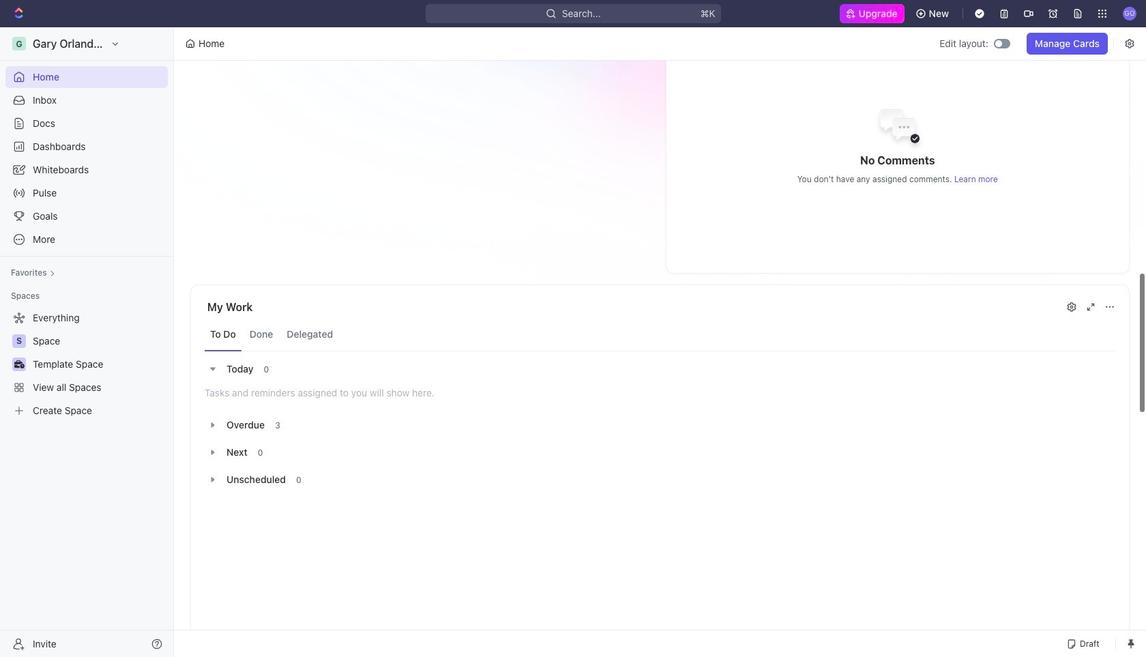 Task type: locate. For each thing, give the bounding box(es) containing it.
tab list
[[205, 318, 1116, 352]]

business time image
[[14, 360, 24, 369]]

tree
[[5, 307, 168, 422]]

space, , element
[[12, 335, 26, 348]]

tree inside sidebar navigation
[[5, 307, 168, 422]]



Task type: describe. For each thing, give the bounding box(es) containing it.
sidebar navigation
[[0, 27, 177, 657]]

gary orlando's workspace, , element
[[12, 37, 26, 51]]



Task type: vqa. For each thing, say whether or not it's contained in the screenshot.
Share BUTTON in the top of the page
no



